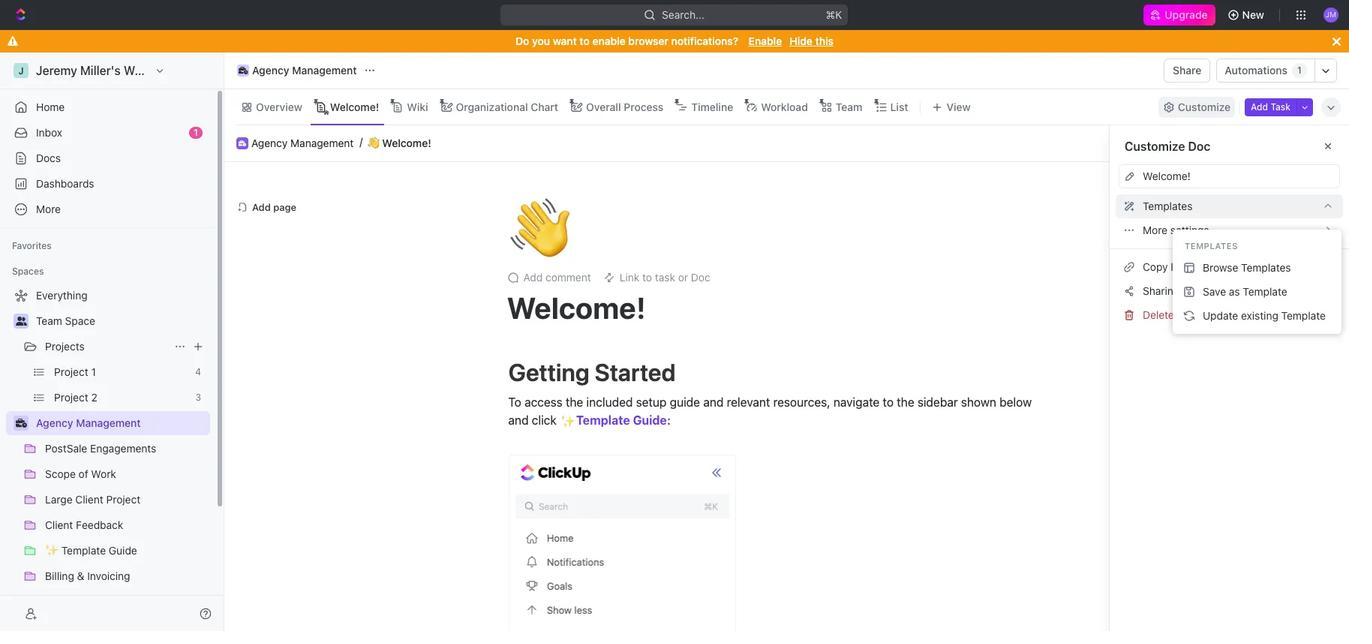 Task type: describe. For each thing, give the bounding box(es) containing it.
settings
[[1171, 224, 1210, 236]]

click
[[532, 414, 557, 427]]

1 vertical spatial templates
[[1186, 241, 1239, 251]]

welcome! up 👋
[[330, 100, 379, 113]]

⌘k
[[827, 8, 843, 21]]

guide:
[[633, 414, 671, 427]]

add for add page
[[252, 201, 271, 213]]

copy link button
[[1119, 255, 1341, 279]]

save as template button
[[1180, 280, 1336, 304]]

add page
[[252, 201, 297, 213]]

do you want to enable browser notifications? enable hide this
[[516, 35, 834, 47]]

browse templates button
[[1180, 256, 1336, 280]]

comment
[[546, 271, 591, 284]]

below
[[1000, 396, 1032, 409]]

share button
[[1165, 59, 1211, 83]]

team link
[[833, 96, 863, 118]]

sharing & permissions button
[[1119, 279, 1341, 303]]

1 the from the left
[[566, 396, 584, 409]]

management for middle agency management link
[[291, 136, 354, 149]]

update existing template
[[1204, 309, 1327, 322]]

template for update existing template
[[1282, 309, 1327, 322]]

enable
[[593, 35, 626, 47]]

business time image
[[15, 419, 27, 428]]

projects
[[45, 340, 85, 353]]

home link
[[6, 95, 210, 119]]

docs
[[36, 152, 61, 164]]

user group image
[[15, 317, 27, 326]]

more settings
[[1144, 224, 1210, 236]]

0 vertical spatial agency management link
[[234, 62, 361, 80]]

update existing template button
[[1180, 304, 1336, 328]]

sharing
[[1144, 285, 1181, 297]]

list
[[891, 100, 909, 113]]

welcome! down comment
[[507, 290, 646, 325]]

0 vertical spatial agency management
[[252, 64, 357, 77]]

workload link
[[758, 96, 809, 118]]

search...
[[663, 8, 705, 21]]

templates button
[[1119, 194, 1341, 218]]

welcome! right 👋
[[382, 136, 432, 149]]

sidebar navigation
[[0, 53, 224, 631]]

this
[[816, 35, 834, 47]]

tree inside sidebar navigation
[[6, 284, 210, 631]]

save as template
[[1204, 285, 1288, 298]]

guide
[[670, 396, 701, 409]]

want
[[553, 35, 577, 47]]

0 vertical spatial agency
[[252, 64, 289, 77]]

customize button
[[1159, 96, 1236, 118]]

✨ template guide:
[[561, 414, 671, 429]]

customize for customize
[[1179, 100, 1231, 113]]

delete
[[1144, 309, 1175, 321]]

permissions
[[1194, 285, 1252, 297]]

👋 welcome!
[[368, 136, 432, 149]]

space
[[65, 315, 95, 327]]

sidebar
[[918, 396, 959, 409]]

1 inside sidebar navigation
[[194, 127, 198, 138]]

relevant
[[727, 396, 771, 409]]

delete view
[[1144, 309, 1200, 321]]

management for agency management link in sidebar navigation
[[76, 417, 141, 429]]

as
[[1230, 285, 1241, 298]]

add task
[[1252, 101, 1291, 112]]

2 the from the left
[[897, 396, 915, 409]]

docs link
[[6, 146, 210, 170]]

new
[[1243, 8, 1265, 21]]

to inside to access the included setup guide and relevant resources, navigate to the sidebar shown below and click
[[883, 396, 894, 409]]

hide
[[790, 35, 813, 47]]

upgrade link
[[1145, 5, 1216, 26]]

organizational
[[456, 100, 528, 113]]

template for save as template
[[1244, 285, 1288, 298]]

overall
[[586, 100, 621, 113]]

chart
[[531, 100, 559, 113]]

more
[[1144, 224, 1168, 236]]

0 vertical spatial to
[[580, 35, 590, 47]]

browser
[[629, 35, 669, 47]]

new button
[[1222, 3, 1274, 27]]

navigate
[[834, 396, 880, 409]]

you
[[532, 35, 550, 47]]

add for add comment
[[524, 271, 543, 284]]

overview link
[[253, 96, 302, 118]]

save
[[1204, 285, 1227, 298]]

setup
[[636, 396, 667, 409]]

👋
[[368, 137, 380, 149]]

2 vertical spatial templates
[[1242, 261, 1292, 274]]

wiki link
[[404, 96, 428, 118]]

upgrade
[[1166, 8, 1209, 21]]

browse templates
[[1204, 261, 1292, 274]]

notifications?
[[672, 35, 739, 47]]

process
[[624, 100, 664, 113]]

page
[[273, 201, 297, 213]]

agency for middle agency management link
[[252, 136, 288, 149]]



Task type: vqa. For each thing, say whether or not it's contained in the screenshot.
topmost Calendar
no



Task type: locate. For each thing, give the bounding box(es) containing it.
agency management up overview
[[252, 64, 357, 77]]

business time image inside agency management link
[[239, 67, 248, 74]]

0 vertical spatial templates
[[1144, 200, 1193, 212]]

team space
[[36, 315, 95, 327]]

0 horizontal spatial team
[[36, 315, 62, 327]]

agency management link inside sidebar navigation
[[36, 411, 207, 435]]

1 vertical spatial agency
[[252, 136, 288, 149]]

and
[[704, 396, 724, 409], [509, 414, 529, 427]]

0 horizontal spatial and
[[509, 414, 529, 427]]

2 vertical spatial add
[[524, 271, 543, 284]]

1 vertical spatial share
[[1185, 137, 1215, 149]]

agency right business time image on the bottom left
[[36, 417, 73, 429]]

&
[[1183, 285, 1191, 297]]

timeline
[[692, 100, 734, 113]]

agency
[[252, 64, 289, 77], [252, 136, 288, 149], [36, 417, 73, 429]]

0 horizontal spatial 1
[[194, 127, 198, 138]]

browse
[[1204, 261, 1239, 274]]

the up ✨
[[566, 396, 584, 409]]

team left list link at the top right
[[836, 100, 863, 113]]

list link
[[888, 96, 909, 118]]

0 vertical spatial share
[[1174, 64, 1202, 77]]

customize
[[1179, 100, 1231, 113], [1125, 140, 1186, 153]]

share down customize button
[[1185, 137, 1215, 149]]

projects link
[[45, 335, 168, 359]]

1 horizontal spatial team
[[836, 100, 863, 113]]

welcome! down 'customize doc'
[[1144, 170, 1191, 182]]

template
[[1244, 285, 1288, 298], [1282, 309, 1327, 322], [577, 414, 631, 427]]

shown
[[962, 396, 997, 409]]

1 horizontal spatial 1
[[1298, 65, 1303, 76]]

agency management right business time image on the bottom left
[[36, 417, 141, 429]]

getting
[[509, 358, 590, 387]]

add left task
[[1252, 101, 1269, 112]]

1 vertical spatial agency management link
[[252, 136, 354, 150]]

link
[[1172, 260, 1188, 273]]

enable
[[749, 35, 783, 47]]

the left sidebar
[[897, 396, 915, 409]]

customize left doc at the top
[[1125, 140, 1186, 153]]

add comment
[[524, 271, 591, 284]]

business time image
[[239, 67, 248, 74], [239, 140, 246, 146]]

1 vertical spatial and
[[509, 414, 529, 427]]

dashboards link
[[6, 172, 210, 196]]

customize inside button
[[1179, 100, 1231, 113]]

overall process
[[586, 100, 664, 113]]

share inside share button
[[1174, 64, 1202, 77]]

timeline link
[[689, 96, 734, 118]]

tree containing team space
[[6, 284, 210, 631]]

add for add task
[[1252, 101, 1269, 112]]

management inside sidebar navigation
[[76, 417, 141, 429]]

2 vertical spatial agency management
[[36, 417, 141, 429]]

customize doc
[[1125, 140, 1211, 153]]

templates inside dropdown button
[[1144, 200, 1193, 212]]

more settings button
[[1119, 218, 1341, 243]]

0 vertical spatial add
[[1252, 101, 1269, 112]]

agency inside sidebar navigation
[[36, 417, 73, 429]]

tree
[[6, 284, 210, 631]]

existing
[[1242, 309, 1279, 322]]

agency up overview
[[252, 64, 289, 77]]

template right 'existing'
[[1282, 309, 1327, 322]]

1 vertical spatial to
[[883, 396, 894, 409]]

2 vertical spatial agency management link
[[36, 411, 207, 435]]

2 vertical spatial agency
[[36, 417, 73, 429]]

team for team space
[[36, 315, 62, 327]]

agency for agency management link in sidebar navigation
[[36, 417, 73, 429]]

automations
[[1226, 64, 1288, 77]]

0 horizontal spatial the
[[566, 396, 584, 409]]

0 vertical spatial customize
[[1179, 100, 1231, 113]]

add task button
[[1246, 98, 1297, 116]]

0 vertical spatial template
[[1244, 285, 1288, 298]]

customize down share button
[[1179, 100, 1231, 113]]

1 vertical spatial agency management
[[252, 136, 354, 149]]

copy
[[1144, 260, 1169, 273]]

1 vertical spatial template
[[1282, 309, 1327, 322]]

update
[[1204, 309, 1239, 322]]

1 vertical spatial team
[[36, 315, 62, 327]]

favorites
[[12, 240, 52, 252]]

started
[[595, 358, 676, 387]]

0 vertical spatial management
[[292, 64, 357, 77]]

team for team
[[836, 100, 863, 113]]

to right want
[[580, 35, 590, 47]]

do
[[516, 35, 530, 47]]

dashboards
[[36, 177, 94, 190]]

0 horizontal spatial add
[[252, 201, 271, 213]]

1 horizontal spatial and
[[704, 396, 724, 409]]

1 vertical spatial 1
[[194, 127, 198, 138]]

0 vertical spatial and
[[704, 396, 724, 409]]

sharing & permissions
[[1144, 285, 1252, 297]]

access
[[525, 396, 563, 409]]

to access the included setup guide and relevant resources, navigate to the sidebar shown below and click
[[509, 396, 1036, 427]]

templates
[[1144, 200, 1193, 212], [1186, 241, 1239, 251], [1242, 261, 1292, 274]]

doc
[[1189, 140, 1211, 153]]

template inside ✨ template guide:
[[577, 414, 631, 427]]

template down included
[[577, 414, 631, 427]]

team space link
[[36, 309, 207, 333]]

agency management
[[252, 64, 357, 77], [252, 136, 354, 149], [36, 417, 141, 429]]

resources,
[[774, 396, 831, 409]]

0 vertical spatial business time image
[[239, 67, 248, 74]]

copy link
[[1144, 260, 1188, 273]]

getting started
[[509, 358, 676, 387]]

templates up more settings
[[1144, 200, 1193, 212]]

share up customize button
[[1174, 64, 1202, 77]]

view
[[1178, 309, 1200, 321]]

management
[[292, 64, 357, 77], [291, 136, 354, 149], [76, 417, 141, 429]]

1 horizontal spatial the
[[897, 396, 915, 409]]

2 horizontal spatial add
[[1252, 101, 1269, 112]]

inbox
[[36, 126, 62, 139]]

task
[[1271, 101, 1291, 112]]

templates up save as template button
[[1242, 261, 1292, 274]]

workload
[[761, 100, 809, 113]]

team right user group "image"
[[36, 315, 62, 327]]

wiki
[[407, 100, 428, 113]]

favorites button
[[6, 237, 58, 255]]

templates button
[[1110, 194, 1350, 218]]

and down the to
[[509, 414, 529, 427]]

0 vertical spatial team
[[836, 100, 863, 113]]

1 horizontal spatial add
[[524, 271, 543, 284]]

agency management inside sidebar navigation
[[36, 417, 141, 429]]

to right navigate
[[883, 396, 894, 409]]

welcome! link
[[327, 96, 379, 118]]

1 horizontal spatial to
[[883, 396, 894, 409]]

overall process link
[[583, 96, 664, 118]]

0 horizontal spatial to
[[580, 35, 590, 47]]

template up update existing template
[[1244, 285, 1288, 298]]

organizational chart link
[[453, 96, 559, 118]]

1 vertical spatial customize
[[1125, 140, 1186, 153]]

agency management link
[[234, 62, 361, 80], [252, 136, 354, 150], [36, 411, 207, 435]]

add left comment
[[524, 271, 543, 284]]

add left page
[[252, 201, 271, 213]]

and right guide
[[704, 396, 724, 409]]

add
[[1252, 101, 1269, 112], [252, 201, 271, 213], [524, 271, 543, 284]]

the
[[566, 396, 584, 409], [897, 396, 915, 409]]

home
[[36, 101, 65, 113]]

agency management down overview
[[252, 136, 354, 149]]

welcome!
[[330, 100, 379, 113], [382, 136, 432, 149], [1144, 170, 1191, 182], [507, 290, 646, 325]]

share
[[1174, 64, 1202, 77], [1185, 137, 1215, 149]]

to
[[509, 396, 522, 409]]

2 vertical spatial management
[[76, 417, 141, 429]]

1 vertical spatial add
[[252, 201, 271, 213]]

overview
[[256, 100, 302, 113]]

1 vertical spatial management
[[291, 136, 354, 149]]

1 vertical spatial business time image
[[239, 140, 246, 146]]

organizational chart
[[456, 100, 559, 113]]

agency down overview link
[[252, 136, 288, 149]]

team inside team space link
[[36, 315, 62, 327]]

2 vertical spatial template
[[577, 414, 631, 427]]

templates up browse
[[1186, 241, 1239, 251]]

customize for customize doc
[[1125, 140, 1186, 153]]

included
[[587, 396, 633, 409]]

0 vertical spatial 1
[[1298, 65, 1303, 76]]

team inside team link
[[836, 100, 863, 113]]

add inside button
[[1252, 101, 1269, 112]]



